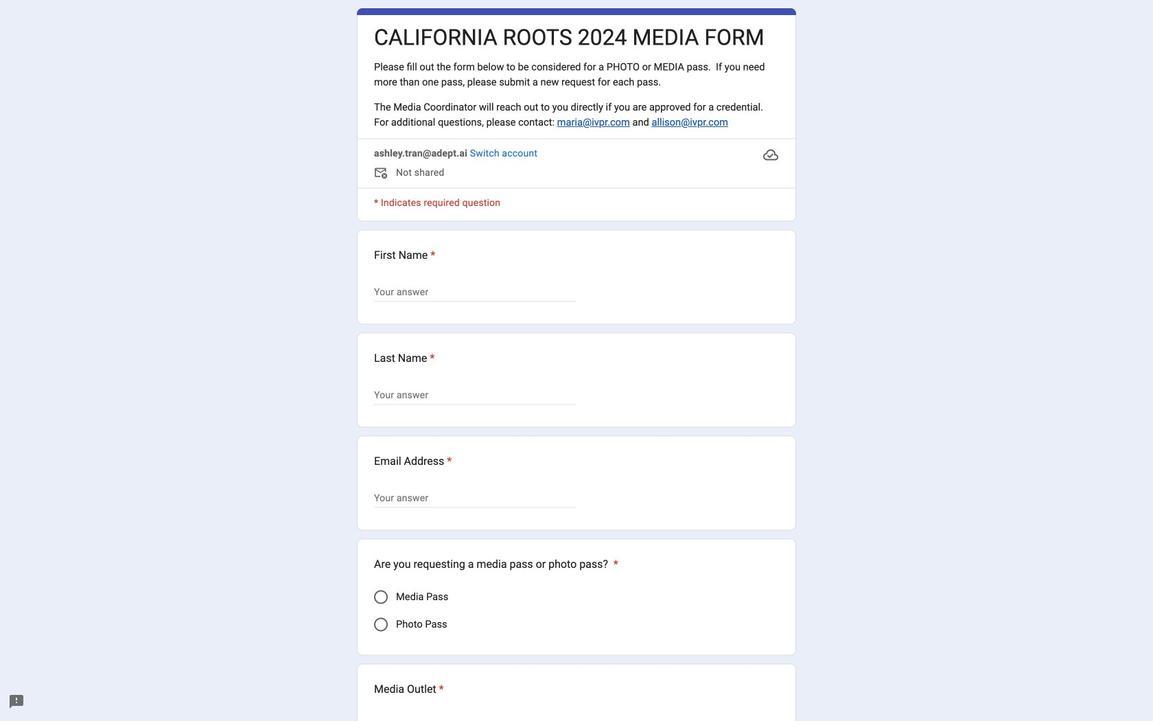 Task type: vqa. For each thing, say whether or not it's contained in the screenshot.
REPORT A PROBLEM TO GOOGLE icon
yes



Task type: locate. For each thing, give the bounding box(es) containing it.
your email and google account are not part of your response image
[[374, 166, 396, 182]]

required question element for 2nd heading from the top of the page
[[428, 247, 436, 263]]

None text field
[[374, 284, 577, 301], [374, 490, 577, 507], [374, 284, 577, 301], [374, 490, 577, 507]]

list
[[357, 230, 797, 721]]

media pass image
[[374, 590, 388, 604]]

required question element
[[428, 247, 436, 263], [427, 350, 435, 366], [444, 453, 452, 469], [611, 556, 619, 572], [437, 681, 444, 697]]

required question element for fourth heading
[[444, 453, 452, 469]]

Photo Pass radio
[[374, 618, 388, 632]]

6 heading from the top
[[374, 681, 444, 697]]

4 heading from the top
[[374, 453, 452, 469]]

required question element for 3rd heading
[[427, 350, 435, 366]]

photo pass image
[[374, 618, 388, 632]]

2 heading from the top
[[374, 247, 436, 263]]

1 heading from the top
[[374, 24, 765, 52]]

heading
[[374, 24, 765, 52], [374, 247, 436, 263], [374, 350, 435, 366], [374, 453, 452, 469], [374, 556, 619, 572], [374, 681, 444, 697]]

None text field
[[374, 387, 577, 404]]



Task type: describe. For each thing, give the bounding box(es) containing it.
required question element for fifth heading from the top
[[611, 556, 619, 572]]

3 heading from the top
[[374, 350, 435, 366]]

5 heading from the top
[[374, 556, 619, 572]]

report a problem to google image
[[8, 694, 25, 710]]

Media Pass radio
[[374, 590, 388, 604]]

your email and google account are not part of your response image
[[374, 166, 391, 182]]

required question element for 6th heading from the top of the page
[[437, 681, 444, 697]]



